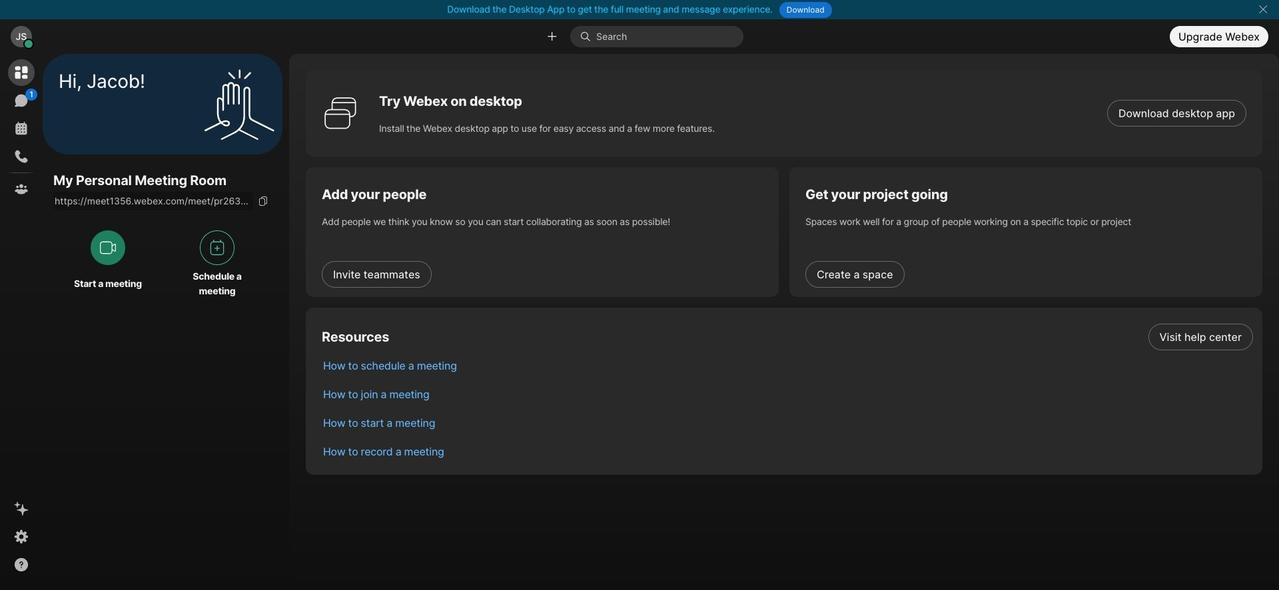 Task type: locate. For each thing, give the bounding box(es) containing it.
two hands high fiving image
[[199, 64, 279, 144]]

3 list item from the top
[[312, 380, 1262, 408]]

navigation
[[0, 54, 43, 590]]

None text field
[[53, 192, 253, 211]]

list item
[[312, 322, 1262, 351], [312, 351, 1262, 380], [312, 380, 1262, 408], [312, 408, 1262, 437], [312, 437, 1262, 466]]



Task type: describe. For each thing, give the bounding box(es) containing it.
webex tab list
[[8, 59, 37, 203]]

1 list item from the top
[[312, 322, 1262, 351]]

5 list item from the top
[[312, 437, 1262, 466]]

4 list item from the top
[[312, 408, 1262, 437]]

2 list item from the top
[[312, 351, 1262, 380]]

cancel_16 image
[[1258, 4, 1268, 15]]



Task type: vqa. For each thing, say whether or not it's contained in the screenshot.
"Notifications" tab
no



